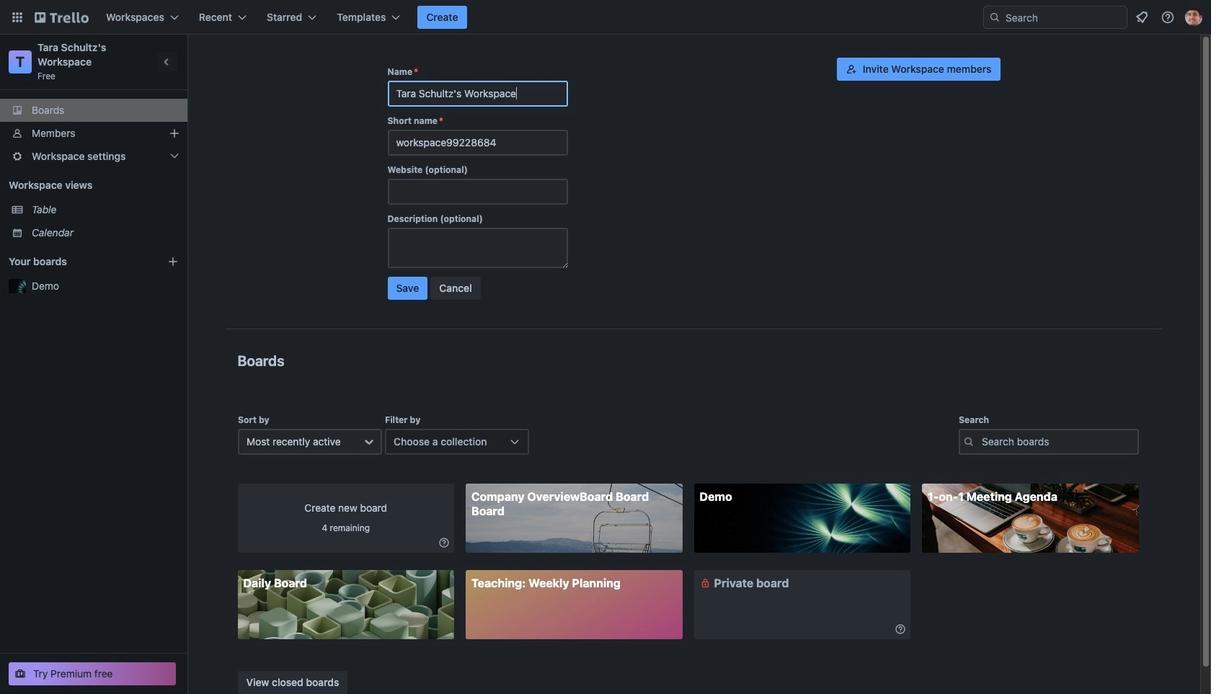 Task type: vqa. For each thing, say whether or not it's contained in the screenshot.
middle SM image
yes



Task type: locate. For each thing, give the bounding box(es) containing it.
sm image
[[699, 576, 713, 591], [894, 623, 908, 637]]

1 vertical spatial sm image
[[894, 623, 908, 637]]

0 vertical spatial sm image
[[699, 576, 713, 591]]

0 horizontal spatial sm image
[[699, 576, 713, 591]]

Search boards text field
[[959, 429, 1139, 455]]

None text field
[[388, 81, 568, 107], [388, 130, 568, 156], [388, 179, 568, 205], [388, 81, 568, 107], [388, 130, 568, 156], [388, 179, 568, 205]]

None text field
[[388, 228, 568, 268]]

open information menu image
[[1161, 10, 1176, 25]]

sm image
[[437, 536, 452, 550]]

Search field
[[984, 6, 1128, 29]]



Task type: describe. For each thing, give the bounding box(es) containing it.
1 horizontal spatial sm image
[[894, 623, 908, 637]]

james peterson (jamespeterson93) image
[[1186, 9, 1203, 26]]

workspace navigation collapse icon image
[[157, 52, 177, 72]]

organizationdetailform element
[[388, 58, 568, 306]]

your boards with 1 items element
[[9, 253, 146, 271]]

add board image
[[167, 256, 179, 268]]

back to home image
[[35, 6, 89, 29]]

primary element
[[0, 0, 1212, 35]]

search image
[[990, 12, 1001, 23]]

0 notifications image
[[1134, 9, 1151, 26]]



